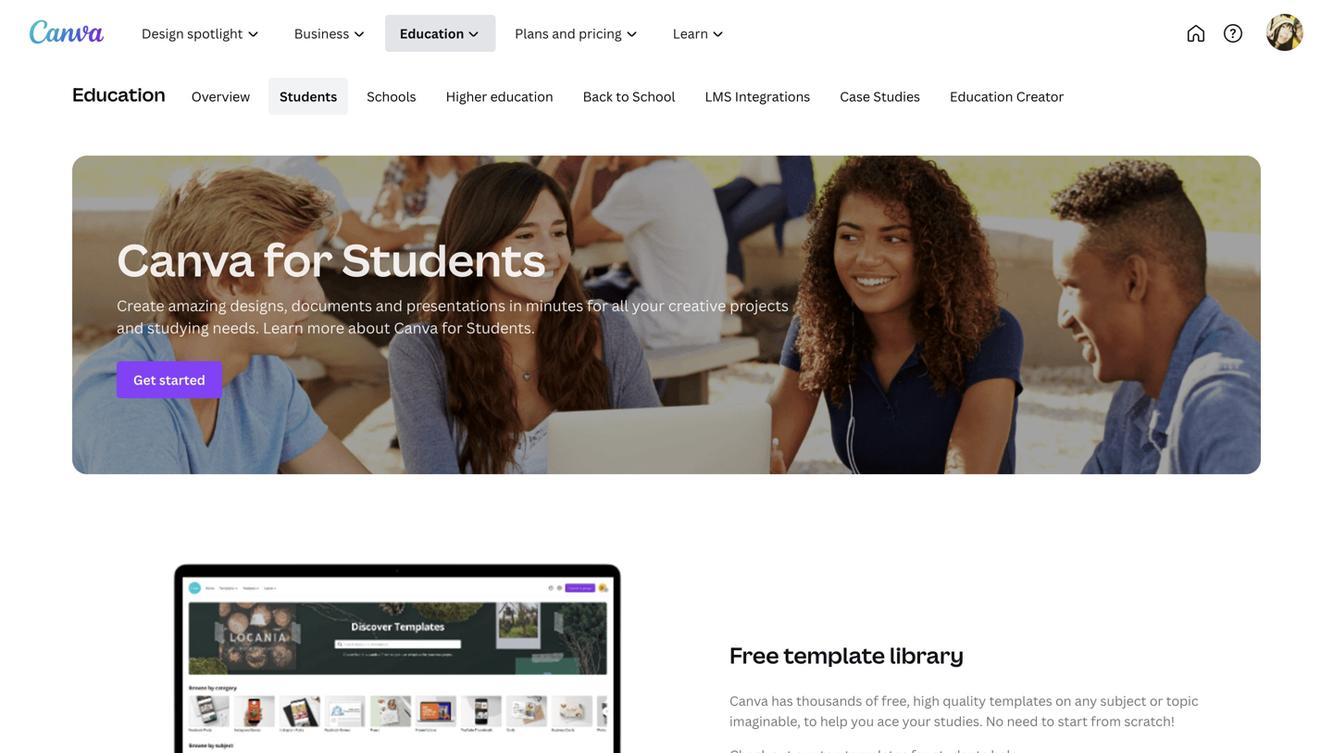 Task type: locate. For each thing, give the bounding box(es) containing it.
canva inside canva has thousands of free, high quality templates on any subject or topic imaginable, to help you ace your studies. no need to start from scratch!
[[730, 692, 769, 709]]

2 horizontal spatial canva
[[730, 692, 769, 709]]

and
[[376, 295, 403, 315], [117, 318, 144, 338]]

2 vertical spatial for
[[442, 318, 463, 338]]

more
[[307, 318, 345, 338]]

canva up imaginable,
[[730, 692, 769, 709]]

any
[[1075, 692, 1098, 709]]

1 horizontal spatial education
[[950, 87, 1014, 105]]

your
[[632, 295, 665, 315], [903, 712, 931, 730]]

for
[[264, 229, 333, 289], [587, 295, 608, 315], [442, 318, 463, 338]]

higher education link
[[435, 78, 565, 115]]

and up about
[[376, 295, 403, 315]]

0 vertical spatial canva
[[117, 229, 255, 289]]

all
[[612, 295, 629, 315]]

to right "back"
[[616, 87, 630, 105]]

education
[[72, 81, 166, 107], [950, 87, 1014, 105]]

1 vertical spatial your
[[903, 712, 931, 730]]

0 vertical spatial and
[[376, 295, 403, 315]]

menu bar containing overview
[[173, 78, 1076, 115]]

your down high
[[903, 712, 931, 730]]

studying
[[147, 318, 209, 338]]

students up presentations
[[342, 229, 546, 289]]

0 horizontal spatial students
[[280, 87, 337, 105]]

thousands
[[797, 692, 863, 709]]

canva for students create amazing designs, documents and presentations in minutes for all your creative projects and studying needs. learn more about canva for students.
[[117, 229, 789, 338]]

start
[[1058, 712, 1088, 730]]

to
[[616, 87, 630, 105], [804, 712, 818, 730], [1042, 712, 1055, 730]]

template
[[784, 640, 886, 670]]

documents
[[291, 295, 372, 315]]

2 horizontal spatial for
[[587, 295, 608, 315]]

0 horizontal spatial education
[[72, 81, 166, 107]]

menu bar
[[173, 78, 1076, 115]]

0 vertical spatial for
[[264, 229, 333, 289]]

lms
[[705, 87, 732, 105]]

students left the schools at top
[[280, 87, 337, 105]]

canva
[[117, 229, 255, 289], [394, 318, 438, 338], [730, 692, 769, 709]]

canva for has
[[730, 692, 769, 709]]

0 vertical spatial your
[[632, 295, 665, 315]]

for left all
[[587, 295, 608, 315]]

0 vertical spatial students
[[280, 87, 337, 105]]

ace
[[878, 712, 900, 730]]

1 horizontal spatial canva
[[394, 318, 438, 338]]

lms integrations
[[705, 87, 811, 105]]

or
[[1150, 692, 1164, 709]]

canva down presentations
[[394, 318, 438, 338]]

free
[[730, 640, 779, 670]]

canva up amazing
[[117, 229, 255, 289]]

for down presentations
[[442, 318, 463, 338]]

education
[[491, 87, 554, 105]]

integrations
[[735, 87, 811, 105]]

0 horizontal spatial your
[[632, 295, 665, 315]]

to left help
[[804, 712, 818, 730]]

0 horizontal spatial and
[[117, 318, 144, 338]]

1 horizontal spatial students
[[342, 229, 546, 289]]

0 horizontal spatial canva
[[117, 229, 255, 289]]

amazing
[[168, 295, 226, 315]]

to left start
[[1042, 712, 1055, 730]]

has
[[772, 692, 794, 709]]

schools link
[[356, 78, 428, 115]]

education for education
[[72, 81, 166, 107]]

your inside canva has thousands of free, high quality templates on any subject or topic imaginable, to help you ace your studies. no need to start from scratch!
[[903, 712, 931, 730]]

higher
[[446, 87, 487, 105]]

creative
[[669, 295, 727, 315]]

overview link
[[180, 78, 261, 115]]

2 vertical spatial canva
[[730, 692, 769, 709]]

templates
[[990, 692, 1053, 709]]

higher education
[[446, 87, 554, 105]]

free,
[[882, 692, 910, 709]]

schools
[[367, 87, 416, 105]]

for up documents
[[264, 229, 333, 289]]

0 horizontal spatial to
[[616, 87, 630, 105]]

your right all
[[632, 295, 665, 315]]

1 horizontal spatial your
[[903, 712, 931, 730]]

and down create
[[117, 318, 144, 338]]

0 horizontal spatial for
[[264, 229, 333, 289]]

students
[[280, 87, 337, 105], [342, 229, 546, 289]]

1 vertical spatial students
[[342, 229, 546, 289]]

overview
[[191, 87, 250, 105]]

creator
[[1017, 87, 1065, 105]]

designs,
[[230, 295, 288, 315]]



Task type: vqa. For each thing, say whether or not it's contained in the screenshot.
the leftmost Filter
no



Task type: describe. For each thing, give the bounding box(es) containing it.
free template library
[[730, 640, 965, 670]]

canva for for
[[117, 229, 255, 289]]

of
[[866, 692, 879, 709]]

back to school link
[[572, 78, 687, 115]]

imaginable,
[[730, 712, 801, 730]]

scratch!
[[1125, 712, 1175, 730]]

1 vertical spatial canva
[[394, 318, 438, 338]]

1 vertical spatial for
[[587, 295, 608, 315]]

learn
[[263, 318, 304, 338]]

on
[[1056, 692, 1072, 709]]

high
[[914, 692, 940, 709]]

create
[[117, 295, 164, 315]]

library
[[890, 640, 965, 670]]

back
[[583, 87, 613, 105]]

in
[[509, 295, 522, 315]]

case studies link
[[829, 78, 932, 115]]

student templates homepage image
[[72, 521, 656, 753]]

2 horizontal spatial to
[[1042, 712, 1055, 730]]

top level navigation element
[[126, 15, 803, 52]]

case
[[840, 87, 871, 105]]

education for education creator
[[950, 87, 1014, 105]]

you
[[851, 712, 875, 730]]

presentations
[[407, 295, 506, 315]]

lms integrations link
[[694, 78, 822, 115]]

school
[[633, 87, 676, 105]]

studies
[[874, 87, 921, 105]]

students inside canva for students create amazing designs, documents and presentations in minutes for all your creative projects and studying needs. learn more about canva for students.
[[342, 229, 546, 289]]

1 vertical spatial and
[[117, 318, 144, 338]]

needs.
[[213, 318, 259, 338]]

1 horizontal spatial for
[[442, 318, 463, 338]]

1 horizontal spatial to
[[804, 712, 818, 730]]

no
[[986, 712, 1004, 730]]

students link
[[269, 78, 348, 115]]

back to school
[[583, 87, 676, 105]]

case studies
[[840, 87, 921, 105]]

projects
[[730, 295, 789, 315]]

subject
[[1101, 692, 1147, 709]]

minutes
[[526, 295, 584, 315]]

studies.
[[935, 712, 983, 730]]

education creator link
[[939, 78, 1076, 115]]

about
[[348, 318, 390, 338]]

help
[[821, 712, 848, 730]]

topic
[[1167, 692, 1199, 709]]

quality
[[943, 692, 987, 709]]

your inside canva for students create amazing designs, documents and presentations in minutes for all your creative projects and studying needs. learn more about canva for students.
[[632, 295, 665, 315]]

canva has thousands of free, high quality templates on any subject or topic imaginable, to help you ace your studies. no need to start from scratch!
[[730, 692, 1199, 730]]

1 horizontal spatial and
[[376, 295, 403, 315]]

students.
[[467, 318, 535, 338]]

education creator
[[950, 87, 1065, 105]]

need
[[1007, 712, 1039, 730]]

from
[[1091, 712, 1122, 730]]



